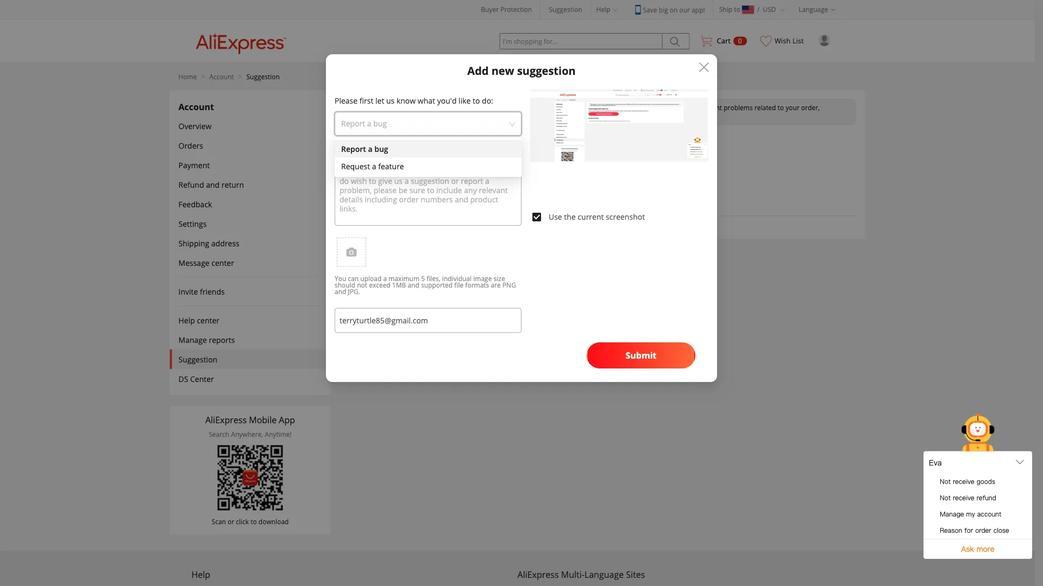 Task type: locate. For each thing, give the bounding box(es) containing it.
0 vertical spatial we
[[489, 103, 498, 112]]

0 horizontal spatial manage
[[179, 335, 207, 345]]

and left jpg. on the left of page
[[335, 287, 346, 296]]

or inside this page is to collect your suggestions so we can always improve aliexpress. to receive help with any recent or current problems related to your order, shipment, refund process, etc., please go to
[[692, 103, 698, 112]]

aliexpress up search
[[205, 415, 247, 426]]

1 vertical spatial like
[[517, 220, 528, 229]]

0 vertical spatial we
[[484, 150, 494, 159]]

request
[[341, 161, 370, 171]]

account right home link
[[209, 72, 234, 81]]

refund and return
[[179, 180, 244, 190]]

1 horizontal spatial center
[[512, 112, 534, 121]]

any right submitted
[[423, 220, 433, 229]]

1 vertical spatial submit
[[392, 170, 423, 182]]

you for you haven't submitted any suggestions yet. we would like to hear from you!
[[352, 220, 364, 229]]

do:
[[482, 95, 493, 106]]

your inside any suggestions for us? submit your suggestions or feedback here. we read all of them, so we could constantly improve our services.
[[376, 150, 390, 159]]

suggestions inside this page is to collect your suggestions so we can always improve aliexpress. to receive help with any recent or current problems related to your order, shipment, refund process, etc., please go to
[[443, 103, 479, 112]]

> right home link
[[201, 72, 205, 81]]

your up 'feature'
[[376, 150, 390, 159]]

1 report a bug from the top
[[341, 118, 387, 129]]

can inside you can upload a maximum 5 files, individual image size should not exceed 1mb and supported file formats are png and jpg.
[[348, 274, 359, 283]]

suggestion link up "i'm shopping for..." text field
[[549, 5, 582, 14]]

close
[[994, 527, 1010, 536]]

improve inside any suggestions for us? submit your suggestions or feedback here. we read all of them, so we could constantly improve our services.
[[618, 150, 643, 159]]

refund
[[179, 180, 204, 190]]

like up please
[[459, 95, 471, 106]]

1 vertical spatial we
[[556, 150, 564, 159]]

we inside any suggestions for us? submit your suggestions or feedback here. we read all of them, so we could constantly improve our services.
[[556, 150, 564, 159]]

receive for not receive goods
[[953, 478, 975, 487]]

our left services. at the right of the page
[[644, 150, 655, 159]]

1 vertical spatial center
[[190, 374, 214, 385]]

2 report a bug from the top
[[341, 144, 388, 154]]

2 vertical spatial submit
[[626, 350, 657, 362]]

any right with on the top of the page
[[658, 103, 669, 112]]

should
[[335, 281, 355, 290]]

center up manage reports
[[197, 315, 220, 326]]

services.
[[657, 150, 683, 159]]

Please fill in your email address. field
[[335, 308, 522, 333]]

receive for not receive refund
[[953, 494, 975, 503]]

for left order
[[965, 527, 973, 536]]

suggestion link right "account" 'link'
[[246, 72, 280, 81]]

1 horizontal spatial manage
[[940, 511, 964, 520]]

0 vertical spatial not
[[940, 478, 951, 487]]

aliexpress inside aliexpress mobile app search anywhere, anytime!
[[205, 415, 247, 426]]

center right "ds"
[[190, 374, 214, 385]]

manage up reason
[[940, 511, 964, 520]]

submit for submit button
[[626, 350, 657, 362]]

not down 'not receive goods'
[[940, 494, 951, 503]]

2 horizontal spatial or
[[692, 103, 698, 112]]

2 horizontal spatial submit
[[626, 350, 657, 362]]

your left order,
[[786, 103, 800, 112]]

0 horizontal spatial improve
[[534, 103, 559, 112]]

let
[[376, 95, 384, 106]]

like right would
[[517, 220, 528, 229]]

we left 'read'
[[484, 150, 494, 159]]

language
[[799, 5, 829, 14], [585, 570, 624, 581]]

bug up request a feature
[[375, 144, 388, 154]]

cart
[[717, 36, 731, 46]]

0 vertical spatial report
[[341, 118, 365, 129]]

to right is
[[398, 103, 404, 112]]

0 horizontal spatial your
[[376, 150, 390, 159]]

1 horizontal spatial your
[[427, 103, 441, 112]]

1 vertical spatial refund
[[977, 494, 997, 503]]

the
[[564, 212, 576, 222]]

1 report from the top
[[341, 118, 365, 129]]

0 vertical spatial like
[[459, 95, 471, 106]]

message center
[[179, 258, 234, 268]]

ds
[[179, 374, 188, 385]]

invite friends
[[179, 287, 225, 297]]

1 vertical spatial our
[[644, 150, 655, 159]]

new
[[492, 63, 515, 78]]

1 vertical spatial report a bug
[[341, 144, 388, 154]]

for left us?
[[434, 133, 448, 146]]

0 horizontal spatial center
[[190, 374, 214, 385]]

account link
[[209, 72, 234, 81]]

suggestion up ds center
[[179, 355, 217, 365]]

report up request
[[341, 144, 366, 154]]

receive down 'not receive goods'
[[953, 494, 975, 503]]

account
[[209, 72, 234, 81], [179, 101, 214, 112]]

center
[[512, 112, 534, 121], [190, 374, 214, 385]]

current inside add new suggestion dialog
[[578, 212, 604, 222]]

report a bug up request a feature
[[341, 144, 388, 154]]

add new suggestion
[[468, 63, 576, 78]]

1 vertical spatial center
[[197, 315, 220, 326]]

0 horizontal spatial so
[[481, 103, 488, 112]]

1 horizontal spatial so
[[547, 150, 554, 159]]

to right go
[[487, 112, 493, 121]]

size
[[494, 274, 505, 283]]

home link
[[179, 72, 197, 81]]

0 horizontal spatial like
[[459, 95, 471, 106]]

0 horizontal spatial or
[[228, 518, 234, 527]]

0 vertical spatial you
[[352, 220, 364, 229]]

current inside this page is to collect your suggestions so we can always improve aliexpress. to receive help with any recent or current problems related to your order, shipment, refund process, etc., please go to
[[700, 103, 722, 112]]

improve right 'always'
[[534, 103, 559, 112]]

refund down know
[[393, 112, 414, 121]]

0 horizontal spatial submit
[[352, 150, 374, 159]]

1 vertical spatial you
[[335, 274, 346, 283]]

0 horizontal spatial our
[[644, 150, 655, 159]]

report
[[341, 118, 365, 129], [341, 144, 366, 154]]

formats
[[465, 281, 489, 290]]

and
[[206, 180, 220, 190], [408, 281, 419, 290], [335, 287, 346, 296]]

refund
[[393, 112, 414, 121], [977, 494, 997, 503]]

can left 'always'
[[500, 103, 510, 112]]

yet.
[[473, 220, 484, 229]]

submit for submit suggestions
[[392, 170, 423, 182]]

current right the
[[578, 212, 604, 222]]

0 vertical spatial refund
[[393, 112, 414, 121]]

to right "click"
[[251, 518, 257, 527]]

1 not from the top
[[940, 478, 951, 487]]

you left not
[[335, 274, 346, 283]]

1 horizontal spatial we
[[556, 150, 564, 159]]

1 vertical spatial bug
[[375, 144, 388, 154]]

1 horizontal spatial or
[[429, 150, 436, 159]]

0 horizontal spatial we
[[489, 103, 498, 112]]

0 horizontal spatial language
[[585, 570, 624, 581]]

you left haven't
[[352, 220, 364, 229]]

We take your feedback seriously and even though we may not be able to respond personally, consideration is given to any submission. If you do wish to give us a suggestion or report a problem, please be sure to include any relevant details including order numbers and product links.  text field
[[335, 145, 522, 226]]

you for you can upload a maximum 5 files, individual image size should not exceed 1mb and supported file formats are png and jpg.
[[335, 274, 346, 283]]

1 vertical spatial can
[[348, 274, 359, 283]]

are
[[491, 281, 501, 290]]

0 vertical spatial report a bug
[[341, 118, 387, 129]]

so inside any suggestions for us? submit your suggestions or feedback here. we read all of them, so we could constantly improve our services.
[[547, 150, 554, 159]]

1 vertical spatial receive
[[953, 478, 975, 487]]

2 horizontal spatial and
[[408, 281, 419, 290]]

1 horizontal spatial and
[[335, 287, 346, 296]]

0 horizontal spatial and
[[206, 180, 220, 190]]

submit suggestions button
[[352, 163, 515, 189]]

2 > from the left
[[238, 72, 242, 81]]

1 vertical spatial for
[[965, 527, 973, 536]]

supported
[[421, 281, 453, 290]]

please first let us know what you'd like to do:
[[335, 95, 493, 106]]

we right the "yet."
[[486, 220, 495, 229]]

first
[[360, 95, 374, 106]]

0 horizontal spatial current
[[578, 212, 604, 222]]

1 vertical spatial so
[[547, 150, 554, 159]]

here.
[[467, 150, 482, 159]]

submit inside button
[[626, 350, 657, 362]]

1 horizontal spatial you
[[352, 220, 364, 229]]

0 vertical spatial can
[[500, 103, 510, 112]]

your
[[427, 103, 441, 112], [786, 103, 800, 112], [376, 150, 390, 159]]

0 horizontal spatial aliexpress
[[205, 415, 247, 426]]

suggestion list
[[352, 201, 408, 211]]

usd
[[763, 5, 776, 14]]

report up any on the top
[[341, 118, 365, 129]]

1 vertical spatial current
[[578, 212, 604, 222]]

can
[[500, 103, 510, 112], [348, 274, 359, 283]]

0 vertical spatial so
[[481, 103, 488, 112]]

page
[[375, 103, 390, 112]]

receive right to
[[605, 103, 627, 112]]

to left hear
[[529, 220, 536, 229]]

we
[[484, 150, 494, 159], [486, 220, 495, 229]]

report a bug down "this"
[[341, 118, 387, 129]]

us?
[[451, 133, 467, 146]]

0 horizontal spatial can
[[348, 274, 359, 283]]

0 vertical spatial suggestion link
[[549, 5, 582, 14]]

1 horizontal spatial submit
[[392, 170, 423, 182]]

suggestion up "i'm shopping for..." text field
[[549, 5, 582, 14]]

a up request a feature
[[368, 144, 373, 154]]

bug down page
[[374, 118, 387, 129]]

so right please
[[481, 103, 488, 112]]

1 horizontal spatial like
[[517, 220, 528, 229]]

None submit
[[663, 33, 690, 49]]

aliexpress left multi-
[[518, 570, 559, 581]]

manage reports
[[179, 335, 235, 345]]

0 horizontal spatial for
[[434, 133, 448, 146]]

0 vertical spatial aliexpress
[[205, 415, 247, 426]]

you!
[[569, 220, 582, 229]]

upload image
[[346, 247, 357, 258]]

language left sites
[[585, 570, 624, 581]]

0 horizontal spatial you
[[335, 274, 346, 283]]

orders
[[179, 140, 203, 151]]

account up overview at the left top of page
[[179, 101, 214, 112]]

maximum
[[389, 274, 420, 283]]

1 horizontal spatial aliexpress
[[518, 570, 559, 581]]

current
[[700, 103, 722, 112], [578, 212, 604, 222]]

aliexpress mobile app search anywhere, anytime!
[[205, 415, 295, 439]]

our
[[680, 5, 690, 14], [644, 150, 655, 159]]

to left do:
[[473, 95, 480, 106]]

0 vertical spatial or
[[692, 103, 698, 112]]

for inside any suggestions for us? submit your suggestions or feedback here. we read all of them, so we could constantly improve our services.
[[434, 133, 448, 146]]

not for not receive refund
[[940, 494, 951, 503]]

scan or click to download
[[212, 518, 289, 527]]

or left "click"
[[228, 518, 234, 527]]

1 horizontal spatial improve
[[618, 150, 643, 159]]

1 vertical spatial aliexpress
[[518, 570, 559, 581]]

all
[[511, 150, 518, 159]]

receive up not receive refund
[[953, 478, 975, 487]]

your for us?
[[376, 150, 390, 159]]

to
[[734, 5, 741, 14], [473, 95, 480, 106], [398, 103, 404, 112], [778, 103, 784, 112], [487, 112, 493, 121], [529, 220, 536, 229], [251, 518, 257, 527]]

your left the etc.,
[[427, 103, 441, 112]]

0 vertical spatial submit
[[352, 150, 374, 159]]

0 vertical spatial any
[[658, 103, 669, 112]]

1 vertical spatial report
[[341, 144, 366, 154]]

0 vertical spatial bug
[[374, 118, 387, 129]]

0 vertical spatial our
[[680, 5, 690, 14]]

center
[[212, 258, 234, 268], [197, 315, 220, 326]]

multi-
[[561, 570, 585, 581]]

manage down help center
[[179, 335, 207, 345]]

we left could
[[556, 150, 564, 159]]

1 horizontal spatial >
[[238, 72, 242, 81]]

and left return in the top left of the page
[[206, 180, 220, 190]]

1 vertical spatial manage
[[940, 511, 964, 520]]

always
[[512, 103, 533, 112]]

big
[[659, 5, 668, 14]]

we inside this page is to collect your suggestions so we can always improve aliexpress. to receive help with any recent or current problems related to your order, shipment, refund process, etc., please go to
[[489, 103, 498, 112]]

invite
[[179, 287, 198, 297]]

0 vertical spatial for
[[434, 133, 448, 146]]

0 vertical spatial center
[[512, 112, 534, 121]]

eva
[[929, 458, 942, 469]]

0 horizontal spatial any
[[423, 220, 433, 229]]

> right "account" 'link'
[[238, 72, 242, 81]]

or left feedback
[[429, 150, 436, 159]]

from
[[553, 220, 568, 229]]

or right recent
[[692, 103, 698, 112]]

1 vertical spatial improve
[[618, 150, 643, 159]]

submit inside "button"
[[392, 170, 423, 182]]

2 vertical spatial receive
[[953, 494, 975, 503]]

them,
[[528, 150, 545, 159]]

current left problems
[[700, 103, 722, 112]]

0 vertical spatial receive
[[605, 103, 627, 112]]

1 horizontal spatial can
[[500, 103, 510, 112]]

center for ds center
[[190, 374, 214, 385]]

0 vertical spatial manage
[[179, 335, 207, 345]]

bug
[[374, 118, 387, 129], [375, 144, 388, 154]]

report a bug
[[341, 118, 387, 129], [341, 144, 388, 154]]

1 vertical spatial language
[[585, 570, 624, 581]]

1 vertical spatial or
[[429, 150, 436, 159]]

or
[[692, 103, 698, 112], [429, 150, 436, 159], [228, 518, 234, 527]]

refund down goods
[[977, 494, 997, 503]]

1 horizontal spatial any
[[658, 103, 669, 112]]

language up list
[[799, 5, 829, 14]]

2 not from the top
[[940, 494, 951, 503]]

0 horizontal spatial >
[[201, 72, 205, 81]]

you inside you can upload a maximum 5 files, individual image size should not exceed 1mb and supported file formats are png and jpg.
[[335, 274, 346, 283]]

0 horizontal spatial suggestion link
[[246, 72, 280, 81]]

you
[[352, 220, 364, 229], [335, 274, 346, 283]]

screenshot
[[606, 212, 645, 222]]

account
[[978, 511, 1002, 520]]

so right them,
[[547, 150, 554, 159]]

can up jpg. on the left of page
[[348, 274, 359, 283]]

a left 'feature'
[[372, 161, 376, 171]]

like
[[459, 95, 471, 106], [517, 220, 528, 229]]

and left '5' at left top
[[408, 281, 419, 290]]

I'm shopping for... text field
[[500, 33, 663, 49]]

1 vertical spatial suggestion link
[[246, 72, 280, 81]]

improve right constantly
[[618, 150, 643, 159]]

>
[[201, 72, 205, 81], [238, 72, 242, 81]]

0 vertical spatial center
[[212, 258, 234, 268]]

not
[[940, 478, 951, 487], [940, 494, 951, 503]]

1 vertical spatial not
[[940, 494, 951, 503]]

know
[[397, 95, 416, 106]]

0 vertical spatial improve
[[534, 103, 559, 112]]

center down address
[[212, 258, 234, 268]]

please
[[335, 95, 358, 106]]

save
[[643, 5, 657, 14]]

center up any suggestions for us? submit your suggestions or feedback here. we read all of them, so we could constantly improve our services.
[[512, 112, 534, 121]]

0 horizontal spatial refund
[[393, 112, 414, 121]]

a right upload
[[383, 274, 387, 283]]

1 horizontal spatial current
[[700, 103, 722, 112]]

our right on
[[680, 5, 690, 14]]

not down eva
[[940, 478, 951, 487]]

0 vertical spatial current
[[700, 103, 722, 112]]

to right related
[[778, 103, 784, 112]]

mobile
[[249, 415, 277, 426]]

we right go
[[489, 103, 498, 112]]

suggestion
[[549, 5, 582, 14], [246, 72, 280, 81], [352, 201, 394, 211], [179, 355, 217, 365]]

0 vertical spatial language
[[799, 5, 829, 14]]



Task type: vqa. For each thing, say whether or not it's contained in the screenshot.
services.
yes



Task type: describe. For each thing, give the bounding box(es) containing it.
ask
[[962, 545, 974, 555]]

/ usd
[[757, 5, 776, 14]]

refund inside this page is to collect your suggestions so we can always improve aliexpress. to receive help with any recent or current problems related to your order, shipment, refund process, etc., please go to
[[393, 112, 414, 121]]

aliexpress multi-language sites
[[518, 570, 645, 581]]

1 horizontal spatial refund
[[977, 494, 997, 503]]

could
[[566, 150, 583, 159]]

app
[[279, 415, 295, 426]]

upload
[[360, 274, 382, 283]]

search
[[209, 430, 229, 439]]

click
[[236, 518, 249, 527]]

my
[[967, 511, 975, 520]]

to inside add new suggestion dialog
[[473, 95, 480, 106]]

or inside any suggestions for us? submit your suggestions or feedback here. we read all of them, so we could constantly improve our services.
[[429, 150, 436, 159]]

not for not receive goods
[[940, 478, 951, 487]]

reason for order close
[[940, 527, 1010, 536]]

return
[[222, 180, 244, 190]]

buyer
[[481, 5, 499, 14]]

add
[[468, 63, 489, 78]]

anywhere,
[[231, 430, 263, 439]]

exceed
[[369, 281, 391, 290]]

wish
[[775, 36, 791, 46]]

suggestion right "account" 'link'
[[246, 72, 280, 81]]

can inside this page is to collect your suggestions so we can always improve aliexpress. to receive help with any recent or current problems related to your order, shipment, refund process, etc., please go to
[[500, 103, 510, 112]]

report inside add new suggestion dialog
[[341, 118, 365, 129]]

individual
[[442, 274, 472, 283]]

jpg.
[[348, 287, 360, 296]]

aliexpress for aliexpress multi-language sites
[[518, 570, 559, 581]]

ship
[[719, 5, 733, 14]]

center for message center
[[212, 258, 234, 268]]

please
[[456, 112, 476, 121]]

you can upload a maximum 5 files, individual image size should not exceed 1mb and supported file formats are png and jpg.
[[335, 274, 516, 296]]

a down "this"
[[367, 118, 372, 129]]

shipping
[[179, 238, 209, 249]]

go
[[478, 112, 485, 121]]

this page is to collect your suggestions so we can always improve aliexpress. to receive help with any recent or current problems related to your order, shipment, refund process, etc., please go to
[[361, 103, 820, 121]]

ds center
[[179, 374, 214, 385]]

0 vertical spatial account
[[209, 72, 234, 81]]

you haven't submitted any suggestions yet. we would like to hear from you!
[[352, 220, 582, 229]]

save big on our app! link
[[635, 5, 705, 15]]

1 vertical spatial we
[[486, 220, 495, 229]]

suggestion up haven't
[[352, 201, 394, 211]]

add new suggestion dialog
[[326, 54, 717, 396]]

reports
[[209, 335, 235, 345]]

on
[[670, 5, 678, 14]]

shipping address
[[179, 238, 240, 249]]

ship to
[[719, 5, 741, 14]]

center for help center
[[197, 315, 220, 326]]

etc.,
[[442, 112, 455, 121]]

feedback
[[437, 150, 465, 159]]

1 vertical spatial account
[[179, 101, 214, 112]]

not receive goods
[[940, 478, 996, 487]]

a inside you can upload a maximum 5 files, individual image size should not exceed 1mb and supported file formats are png and jpg.
[[383, 274, 387, 283]]

goods
[[977, 478, 996, 487]]

1 horizontal spatial for
[[965, 527, 973, 536]]

manage for manage my account
[[940, 511, 964, 520]]

2 horizontal spatial your
[[786, 103, 800, 112]]

is
[[392, 103, 397, 112]]

use
[[549, 212, 562, 222]]

center for help center
[[512, 112, 534, 121]]

submitted
[[390, 220, 421, 229]]

bug inside add new suggestion dialog
[[374, 118, 387, 129]]

2 report from the top
[[341, 144, 366, 154]]

report a bug inside add new suggestion dialog
[[341, 118, 387, 129]]

not
[[357, 281, 367, 290]]

overview
[[179, 121, 212, 131]]

1mb
[[392, 281, 406, 290]]

hear
[[537, 220, 551, 229]]

close image
[[698, 61, 711, 74]]

improve inside this page is to collect your suggestions so we can always improve aliexpress. to receive help with any recent or current problems related to your order, shipment, refund process, etc., please go to
[[534, 103, 559, 112]]

png
[[503, 281, 516, 290]]

to right ship
[[734, 5, 741, 14]]

language link
[[794, 0, 844, 19]]

you'd
[[437, 95, 457, 106]]

download
[[259, 518, 289, 527]]

2 vertical spatial or
[[228, 518, 234, 527]]

of
[[520, 150, 526, 159]]

help
[[628, 103, 642, 112]]

suggestions inside "button"
[[425, 170, 476, 182]]

use the current screenshot
[[549, 212, 645, 222]]

receive inside this page is to collect your suggestions so we can always improve aliexpress. to receive help with any recent or current problems related to your order, shipment, refund process, etc., please go to
[[605, 103, 627, 112]]

home
[[179, 72, 197, 81]]

we inside any suggestions for us? submit your suggestions or feedback here. we read all of them, so we could constantly improve our services.
[[484, 150, 494, 159]]

suggestion
[[517, 63, 576, 78]]

haven't
[[366, 220, 388, 229]]

so inside this page is to collect your suggestions so we can always improve aliexpress. to receive help with any recent or current problems related to your order, shipment, refund process, etc., please go to
[[481, 103, 488, 112]]

save big on our app!
[[643, 5, 705, 14]]

aliexpress for aliexpress mobile app search anywhere, anytime!
[[205, 415, 247, 426]]

help center
[[495, 112, 534, 121]]

files,
[[427, 274, 441, 283]]

home > account > suggestion
[[179, 72, 280, 81]]

feedback
[[179, 199, 212, 210]]

ask more
[[962, 545, 995, 555]]

buyer protection
[[481, 5, 532, 14]]

feature
[[378, 161, 404, 171]]

like inside add new suggestion dialog
[[459, 95, 471, 106]]

1 horizontal spatial suggestion link
[[549, 5, 582, 14]]

help center
[[179, 315, 220, 326]]

5
[[421, 274, 425, 283]]

screen shot image
[[530, 89, 710, 199]]

related
[[755, 103, 776, 112]]

buyer protection link
[[481, 5, 532, 14]]

our inside any suggestions for us? submit your suggestions or feedback here. we read all of them, so we could constantly improve our services.
[[644, 150, 655, 159]]

this
[[361, 103, 374, 112]]

submit inside any suggestions for us? submit your suggestions or feedback here. we read all of them, so we could constantly improve our services.
[[352, 150, 374, 159]]

1 horizontal spatial language
[[799, 5, 829, 14]]

recent
[[671, 103, 690, 112]]

with
[[643, 103, 656, 112]]

any inside this page is to collect your suggestions so we can always improve aliexpress. to receive help with any recent or current problems related to your order, shipment, refund process, etc., please go to
[[658, 103, 669, 112]]

sites
[[626, 570, 645, 581]]

what
[[418, 95, 435, 106]]

aliexpress.
[[561, 103, 594, 112]]

1 vertical spatial any
[[423, 220, 433, 229]]

wish list
[[775, 36, 804, 46]]

1 > from the left
[[201, 72, 205, 81]]

your for to
[[427, 103, 441, 112]]

manage for manage reports
[[179, 335, 207, 345]]

process,
[[415, 112, 441, 121]]

list
[[396, 201, 408, 211]]

0
[[739, 36, 742, 45]]

1 horizontal spatial our
[[680, 5, 690, 14]]

shipment,
[[361, 112, 392, 121]]

friends
[[200, 287, 225, 297]]



